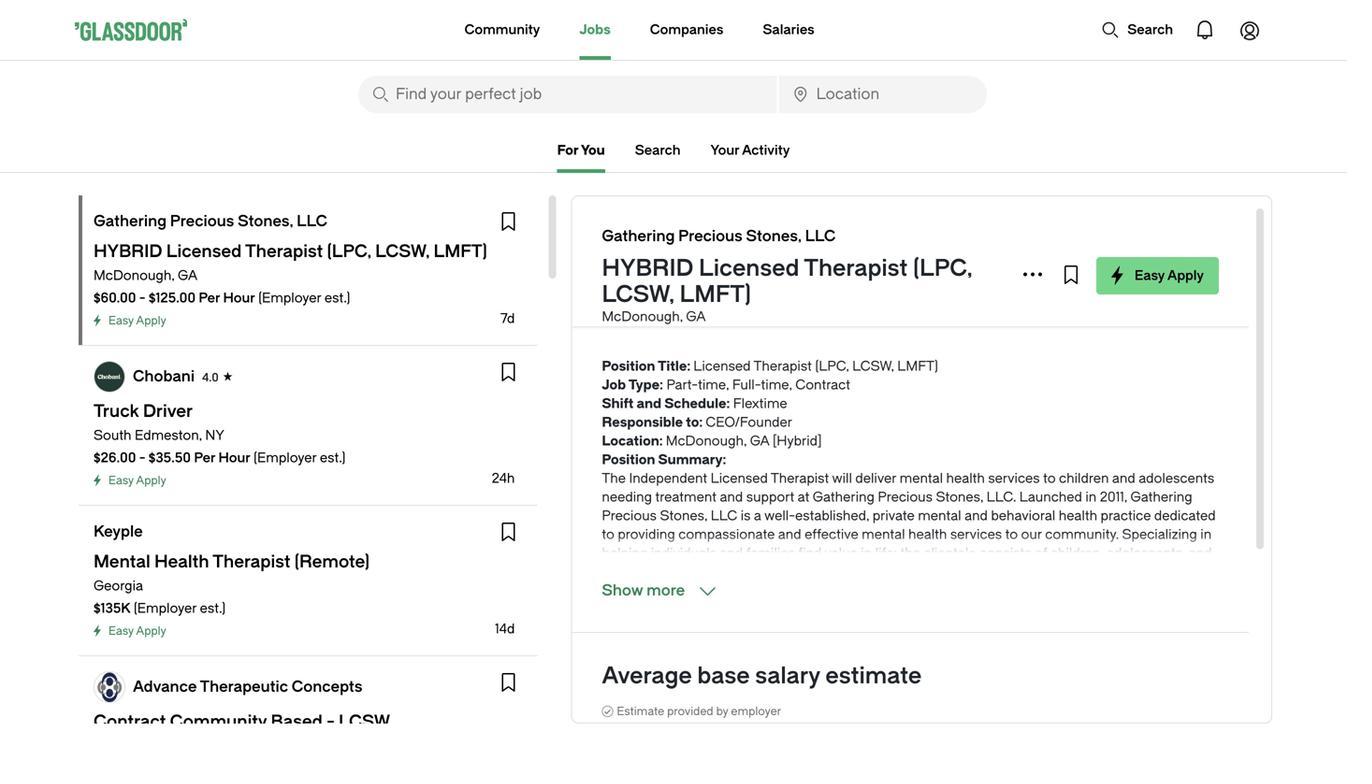 Task type: locate. For each thing, give the bounding box(es) containing it.
lcsw, inside position title: licensed therapist (lpc, lcsw, lmft) job type: part-time, full-time, contract shift and schedule: flextime responsible to: ceo/founder location: mcdonough, ga [hybrid] position summary: the independent licensed therapist will deliver mental health services to children and adolescents needing treatment and support at gathering precious stones, llc. launched in 2011, gathering precious stones, llc is a well-established, private mental and behavioral health practice dedicated to providing compassionate and effective mental health services to our community. specializing in helping individuals and families find value in life; the clientele consists of children, adolescents, and adults in the atlanta metropolitan and surrounding areas. gathering precious stones, llc offers a supportive work environment with benefits, including credentialing support, billing assistance, comfortable office spaces, and the flexibility to provide mental health services through telehealth and in-person sessions. our practice values collaboration and a patient-centered approach to care.
[[853, 359, 895, 374]]

0 vertical spatial the
[[901, 546, 921, 562]]

0 vertical spatial -
[[139, 291, 146, 306]]

Search keyword field
[[358, 76, 777, 113]]

mcdonough, down to: at the right of page
[[666, 434, 747, 449]]

(lpc, inside the 'hybrid licensed therapist (lpc, lcsw, lmft) mcdonough, ga'
[[914, 256, 973, 282]]

2 vertical spatial (employer
[[134, 601, 197, 617]]

1 vertical spatial mcdonough,
[[602, 309, 683, 325]]

per down 'ny'
[[194, 451, 215, 466]]

gathering up $60.00
[[94, 213, 167, 230]]

gathering down will
[[813, 490, 875, 505]]

stones, up the 'hybrid licensed therapist (lpc, lcsw, lmft) mcdonough, ga'
[[746, 228, 802, 245]]

1 horizontal spatial gathering precious stones, llc
[[602, 228, 836, 245]]

practice down 2011,
[[1101, 509, 1152, 524]]

0 vertical spatial licensed
[[699, 256, 800, 282]]

0 horizontal spatial gathering precious stones, llc
[[94, 213, 328, 230]]

a right is
[[754, 509, 762, 524]]

per inside mcdonough, ga $60.00 - $125.00 per hour (employer est.)
[[199, 291, 220, 306]]

mcdonough, down hybrid
[[602, 309, 683, 325]]

ga down ceo/founder
[[750, 434, 770, 449]]

and down well-
[[779, 527, 802, 543]]

for
[[557, 143, 579, 158]]

benefits,
[[816, 584, 869, 599]]

billing
[[1071, 584, 1107, 599]]

0 vertical spatial per
[[199, 291, 220, 306]]

stones, left llc.
[[936, 490, 984, 505]]

patient-
[[999, 621, 1048, 636]]

0 horizontal spatial ga
[[178, 268, 198, 284]]

show more button
[[602, 580, 719, 603]]

per right the $125.00
[[199, 291, 220, 306]]

1 horizontal spatial search
[[1128, 22, 1174, 37]]

0 vertical spatial lcsw,
[[602, 282, 675, 308]]

position
[[602, 359, 656, 374], [602, 453, 656, 468]]

gathering inside jobs list element
[[94, 213, 167, 230]]

to up consists
[[1006, 527, 1018, 543]]

jobs list element
[[79, 196, 538, 761]]

0 horizontal spatial search
[[635, 143, 681, 158]]

gathering
[[94, 213, 167, 230], [602, 228, 675, 245], [813, 490, 875, 505], [1131, 490, 1193, 505], [957, 565, 1019, 580]]

and down the credentialing
[[962, 621, 985, 636]]

easy for south edmeston, ny $26.00 - $35.50 per hour (employer est.)
[[109, 475, 134, 488]]

1 vertical spatial lcsw,
[[853, 359, 895, 374]]

chobani
[[133, 368, 195, 386]]

1 vertical spatial licensed
[[694, 359, 751, 374]]

easy apply for south edmeston, ny $26.00 - $35.50 per hour (employer est.)
[[109, 475, 166, 488]]

mental up life;
[[862, 527, 906, 543]]

and down type:
[[637, 396, 662, 412]]

gathering precious stones, llc up mcdonough, ga $60.00 - $125.00 per hour (employer est.)
[[94, 213, 328, 230]]

practice down with
[[780, 621, 831, 636]]

est.)
[[325, 291, 350, 306], [320, 451, 346, 466], [200, 601, 226, 617]]

approach
[[1107, 621, 1166, 636]]

adults
[[602, 565, 640, 580]]

companies
[[650, 22, 724, 37]]

1 horizontal spatial the
[[798, 602, 818, 618]]

- right $60.00
[[139, 291, 146, 306]]

0 horizontal spatial the
[[658, 565, 678, 580]]

lmft) inside position title: licensed therapist (lpc, lcsw, lmft) job type: part-time, full-time, contract shift and schedule: flextime responsible to: ceo/founder location: mcdonough, ga [hybrid] position summary: the independent licensed therapist will deliver mental health services to children and adolescents needing treatment and support at gathering precious stones, llc. launched in 2011, gathering precious stones, llc is a well-established, private mental and behavioral health practice dedicated to providing compassionate and effective mental health services to our community. specializing in helping individuals and families find value in life; the clientele consists of children, adolescents, and adults in the atlanta metropolitan and surrounding areas. gathering precious stones, llc offers a supportive work environment with benefits, including credentialing support, billing assistance, comfortable office spaces, and the flexibility to provide mental health services through telehealth and in-person sessions. our practice values collaboration and a patient-centered approach to care.
[[898, 359, 939, 374]]

2 vertical spatial mcdonough,
[[666, 434, 747, 449]]

and down 'compassionate'
[[720, 546, 743, 562]]

health
[[947, 471, 985, 487], [1059, 509, 1098, 524], [909, 527, 948, 543], [991, 602, 1029, 618]]

- inside mcdonough, ga $60.00 - $125.00 per hour (employer est.)
[[139, 291, 146, 306]]

services up llc.
[[989, 471, 1040, 487]]

1 vertical spatial a
[[1200, 565, 1208, 580]]

position up job
[[602, 359, 656, 374]]

and up offers on the bottom right
[[1189, 546, 1213, 562]]

0 vertical spatial lmft)
[[680, 282, 752, 308]]

activity
[[742, 143, 790, 158]]

llc.
[[987, 490, 1017, 505]]

in-
[[629, 621, 646, 636]]

services up clientele
[[951, 527, 1003, 543]]

to down telehealth
[[1169, 621, 1182, 636]]

1 vertical spatial -
[[139, 451, 146, 466]]

services down support, at the bottom right of page
[[1033, 602, 1084, 618]]

4.0
[[202, 372, 219, 385]]

1 vertical spatial (employer
[[254, 451, 317, 466]]

community link
[[465, 0, 540, 60]]

2 horizontal spatial the
[[901, 546, 921, 562]]

0 horizontal spatial lcsw,
[[602, 282, 675, 308]]

the up more
[[658, 565, 678, 580]]

$125.00
[[149, 291, 196, 306]]

with
[[787, 584, 813, 599]]

comfortable
[[602, 602, 679, 618]]

0 vertical spatial services
[[989, 471, 1040, 487]]

precious down needing
[[602, 509, 657, 524]]

time, up flextime
[[761, 378, 793, 393]]

hour right the $125.00
[[223, 291, 255, 306]]

licensed inside the 'hybrid licensed therapist (lpc, lcsw, lmft) mcdonough, ga'
[[699, 256, 800, 282]]

2 - from the top
[[139, 451, 146, 466]]

your
[[711, 143, 740, 158]]

est.) inside georgia $135k (employer est.)
[[200, 601, 226, 617]]

0 horizontal spatial lmft)
[[680, 282, 752, 308]]

adolescents
[[1139, 471, 1215, 487]]

None field
[[358, 76, 777, 113], [779, 76, 987, 113]]

and up is
[[720, 490, 743, 505]]

1 horizontal spatial time,
[[761, 378, 793, 393]]

0 horizontal spatial none field
[[358, 76, 777, 113]]

stones, up mcdonough, ga $60.00 - $125.00 per hour (employer est.)
[[238, 213, 293, 230]]

type:
[[629, 378, 664, 393]]

1 vertical spatial ga
[[686, 309, 706, 325]]

care.
[[1185, 621, 1216, 636]]

1 vertical spatial position
[[602, 453, 656, 468]]

mental down the credentialing
[[944, 602, 988, 618]]

helping
[[602, 546, 648, 562]]

ceo/founder
[[706, 415, 793, 431]]

a
[[754, 509, 762, 524], [1200, 565, 1208, 580], [988, 621, 996, 636]]

precious
[[170, 213, 234, 230], [679, 228, 743, 245], [878, 490, 933, 505], [602, 509, 657, 524], [1022, 565, 1077, 580]]

estimate provided by employer
[[617, 706, 782, 719]]

0 vertical spatial hour
[[223, 291, 255, 306]]

2 horizontal spatial a
[[1200, 565, 1208, 580]]

mcdonough,
[[94, 268, 175, 284], [602, 309, 683, 325], [666, 434, 747, 449]]

easy apply button
[[1097, 257, 1220, 295]]

gathering down adolescents at the right bottom of page
[[1131, 490, 1193, 505]]

title:
[[658, 359, 691, 374]]

mcdonough, inside the 'hybrid licensed therapist (lpc, lcsw, lmft) mcdonough, ga'
[[602, 309, 683, 325]]

to:
[[686, 415, 703, 431]]

mcdonough, up $60.00
[[94, 268, 175, 284]]

community.
[[1046, 527, 1119, 543]]

1 vertical spatial (lpc,
[[816, 359, 850, 374]]

gathering precious stones, llc for mcdonough, ga
[[94, 213, 328, 230]]

(employer
[[258, 291, 321, 306], [254, 451, 317, 466], [134, 601, 197, 617]]

1 vertical spatial the
[[658, 565, 678, 580]]

1 vertical spatial est.)
[[320, 451, 346, 466]]

clientele
[[924, 546, 977, 562]]

1 vertical spatial services
[[951, 527, 1003, 543]]

the down with
[[798, 602, 818, 618]]

apply
[[1168, 268, 1205, 284], [136, 314, 166, 328], [136, 475, 166, 488], [136, 625, 166, 638]]

1 horizontal spatial lcsw,
[[853, 359, 895, 374]]

gathering precious stones, llc for hybrid licensed therapist (lpc, lcsw, lmft)
[[602, 228, 836, 245]]

1 horizontal spatial a
[[988, 621, 996, 636]]

1 position from the top
[[602, 359, 656, 374]]

needing
[[602, 490, 652, 505]]

full-
[[733, 378, 761, 393]]

to down including
[[879, 602, 891, 618]]

the
[[901, 546, 921, 562], [658, 565, 678, 580], [798, 602, 818, 618]]

0 vertical spatial search
[[1128, 22, 1174, 37]]

1 - from the top
[[139, 291, 146, 306]]

0 horizontal spatial time,
[[698, 378, 729, 393]]

1 none field from the left
[[358, 76, 777, 113]]

per inside south edmeston, ny $26.00 - $35.50 per hour (employer est.)
[[194, 451, 215, 466]]

average base salary estimate
[[602, 664, 922, 690]]

work
[[671, 584, 701, 599]]

apply for georgia $135k (employer est.)
[[136, 625, 166, 638]]

salary
[[756, 664, 821, 690]]

1 time, from the left
[[698, 378, 729, 393]]

0 vertical spatial (employer
[[258, 291, 321, 306]]

mcdonough, inside position title: licensed therapist (lpc, lcsw, lmft) job type: part-time, full-time, contract shift and schedule: flextime responsible to: ceo/founder location: mcdonough, ga [hybrid] position summary: the independent licensed therapist will deliver mental health services to children and adolescents needing treatment and support at gathering precious stones, llc. launched in 2011, gathering precious stones, llc is a well-established, private mental and behavioral health practice dedicated to providing compassionate and effective mental health services to our community. specializing in helping individuals and families find value in life; the clientele consists of children, adolescents, and adults in the atlanta metropolitan and surrounding areas. gathering precious stones, llc offers a supportive work environment with benefits, including credentialing support, billing assistance, comfortable office spaces, and the flexibility to provide mental health services through telehealth and in-person sessions. our practice values collaboration and a patient-centered approach to care.
[[666, 434, 747, 449]]

easy apply for georgia $135k (employer est.)
[[109, 625, 166, 638]]

a right offers on the bottom right
[[1200, 565, 1208, 580]]

life;
[[876, 546, 898, 562]]

precious up hybrid
[[679, 228, 743, 245]]

centered
[[1048, 621, 1104, 636]]

1 horizontal spatial (lpc,
[[914, 256, 973, 282]]

2 none field from the left
[[779, 76, 987, 113]]

precious up support, at the bottom right of page
[[1022, 565, 1077, 580]]

1 horizontal spatial none field
[[779, 76, 987, 113]]

search button
[[1092, 11, 1183, 49]]

1 vertical spatial hour
[[219, 451, 251, 466]]

0 vertical spatial ga
[[178, 268, 198, 284]]

easy apply inside button
[[1135, 268, 1205, 284]]

gathering precious stones, llc up hybrid
[[602, 228, 836, 245]]

licensed
[[699, 256, 800, 282], [694, 359, 751, 374], [711, 471, 768, 487]]

0 vertical spatial (lpc,
[[914, 256, 973, 282]]

2 vertical spatial services
[[1033, 602, 1084, 618]]

stones, up 'billing'
[[1080, 565, 1127, 580]]

2 vertical spatial ga
[[750, 434, 770, 449]]

base
[[698, 664, 750, 690]]

Search location field
[[779, 76, 987, 113]]

search inside button
[[1128, 22, 1174, 37]]

2 vertical spatial licensed
[[711, 471, 768, 487]]

show
[[602, 583, 643, 600]]

0 vertical spatial therapist
[[804, 256, 908, 282]]

2 time, from the left
[[761, 378, 793, 393]]

$60.00
[[94, 291, 136, 306]]

easy inside easy apply button
[[1135, 268, 1165, 284]]

(lpc, inside position title: licensed therapist (lpc, lcsw, lmft) job type: part-time, full-time, contract shift and schedule: flextime responsible to: ceo/founder location: mcdonough, ga [hybrid] position summary: the independent licensed therapist will deliver mental health services to children and adolescents needing treatment and support at gathering precious stones, llc. launched in 2011, gathering precious stones, llc is a well-established, private mental and behavioral health practice dedicated to providing compassionate and effective mental health services to our community. specializing in helping individuals and families find value in life; the clientele consists of children, adolescents, and adults in the atlanta metropolitan and surrounding areas. gathering precious stones, llc offers a supportive work environment with benefits, including credentialing support, billing assistance, comfortable office spaces, and the flexibility to provide mental health services through telehealth and in-person sessions. our practice values collaboration and a patient-centered approach to care.
[[816, 359, 850, 374]]

1 vertical spatial practice
[[780, 621, 831, 636]]

2 horizontal spatial ga
[[750, 434, 770, 449]]

mental
[[900, 471, 944, 487], [918, 509, 962, 524], [862, 527, 906, 543], [944, 602, 988, 618]]

will
[[833, 471, 853, 487]]

the right life;
[[901, 546, 921, 562]]

2 vertical spatial est.)
[[200, 601, 226, 617]]

easy apply
[[1135, 268, 1205, 284], [109, 314, 166, 328], [109, 475, 166, 488], [109, 625, 166, 638]]

hour down 'ny'
[[219, 451, 251, 466]]

2 vertical spatial a
[[988, 621, 996, 636]]

a left patient-
[[988, 621, 996, 636]]

1 horizontal spatial ga
[[686, 309, 706, 325]]

ga
[[178, 268, 198, 284], [686, 309, 706, 325], [750, 434, 770, 449]]

- left '$35.50'
[[139, 451, 146, 466]]

atlanta
[[680, 565, 725, 580]]

1 vertical spatial per
[[194, 451, 215, 466]]

1 vertical spatial search
[[635, 143, 681, 158]]

search
[[1128, 22, 1174, 37], [635, 143, 681, 158]]

(employer inside south edmeston, ny $26.00 - $35.50 per hour (employer est.)
[[254, 451, 317, 466]]

ga inside mcdonough, ga $60.00 - $125.00 per hour (employer est.)
[[178, 268, 198, 284]]

georgia
[[94, 579, 143, 594]]

1 horizontal spatial lmft)
[[898, 359, 939, 374]]

precious up mcdonough, ga $60.00 - $125.00 per hour (employer est.)
[[170, 213, 234, 230]]

0 horizontal spatial a
[[754, 509, 762, 524]]

stones, down treatment
[[660, 509, 708, 524]]

is
[[741, 509, 751, 524]]

none field search keyword
[[358, 76, 777, 113]]

0 vertical spatial practice
[[1101, 509, 1152, 524]]

location:
[[602, 434, 663, 449]]

0 vertical spatial mcdonough,
[[94, 268, 175, 284]]

behavioral
[[992, 509, 1056, 524]]

position down location:
[[602, 453, 656, 468]]

hour inside south edmeston, ny $26.00 - $35.50 per hour (employer est.)
[[219, 451, 251, 466]]

to up launched
[[1044, 471, 1056, 487]]

time, up schedule:
[[698, 378, 729, 393]]

our
[[1022, 527, 1043, 543]]

show more
[[602, 583, 685, 600]]

0 vertical spatial est.)
[[325, 291, 350, 306]]

7d
[[501, 311, 515, 327]]

gathering precious stones, llc inside jobs list element
[[94, 213, 328, 230]]

therapist
[[804, 256, 908, 282], [754, 359, 812, 374], [771, 471, 830, 487]]

specializing
[[1123, 527, 1198, 543]]

lcsw,
[[602, 282, 675, 308], [853, 359, 895, 374]]

time,
[[698, 378, 729, 393], [761, 378, 793, 393]]

2 vertical spatial therapist
[[771, 471, 830, 487]]

0 vertical spatial position
[[602, 359, 656, 374]]

ga up the $125.00
[[178, 268, 198, 284]]

in
[[1086, 490, 1097, 505], [1201, 527, 1212, 543], [861, 546, 872, 562], [643, 565, 654, 580]]

ga inside the 'hybrid licensed therapist (lpc, lcsw, lmft) mcdonough, ga'
[[686, 309, 706, 325]]

ga up title:
[[686, 309, 706, 325]]

and up 2011,
[[1113, 471, 1136, 487]]

1 vertical spatial lmft)
[[898, 359, 939, 374]]

hybrid licensed therapist (lpc, lcsw, lmft) mcdonough, ga
[[602, 256, 973, 325]]

in up show more
[[643, 565, 654, 580]]

0 horizontal spatial (lpc,
[[816, 359, 850, 374]]



Task type: vqa. For each thing, say whether or not it's contained in the screenshot.
are
no



Task type: describe. For each thing, give the bounding box(es) containing it.
easy for georgia $135k (employer est.)
[[109, 625, 134, 638]]

2 position from the top
[[602, 453, 656, 468]]

llc inside jobs list element
[[297, 213, 328, 230]]

jobs link
[[580, 0, 611, 60]]

mcdonough, ga $60.00 - $125.00 per hour (employer est.)
[[94, 268, 350, 306]]

apply for mcdonough, ga $60.00 - $125.00 per hour (employer est.)
[[136, 314, 166, 328]]

in down dedicated
[[1201, 527, 1212, 543]]

(employer inside mcdonough, ga $60.00 - $125.00 per hour (employer est.)
[[258, 291, 321, 306]]

treatment
[[656, 490, 717, 505]]

2011,
[[1100, 490, 1128, 505]]

lmft) inside the 'hybrid licensed therapist (lpc, lcsw, lmft) mcdonough, ga'
[[680, 282, 752, 308]]

therapist inside the 'hybrid licensed therapist (lpc, lcsw, lmft) mcdonough, ga'
[[804, 256, 908, 282]]

advance
[[133, 679, 197, 696]]

your activity
[[711, 143, 790, 158]]

and down find
[[811, 565, 834, 580]]

[hybrid]
[[773, 434, 822, 449]]

children,
[[1051, 546, 1104, 562]]

1 horizontal spatial practice
[[1101, 509, 1152, 524]]

gathering up hybrid
[[602, 228, 675, 245]]

est.) inside mcdonough, ga $60.00 - $125.00 per hour (employer est.)
[[325, 291, 350, 306]]

at
[[798, 490, 810, 505]]

provide
[[895, 602, 941, 618]]

value
[[825, 546, 858, 562]]

jobs
[[580, 22, 611, 37]]

companies link
[[650, 0, 724, 60]]

estimate
[[826, 664, 922, 690]]

gathering up the credentialing
[[957, 565, 1019, 580]]

you
[[581, 143, 605, 158]]

chobani logo image
[[95, 362, 124, 392]]

hybrid
[[602, 256, 694, 282]]

our
[[754, 621, 777, 636]]

surrounding
[[838, 565, 913, 580]]

stones, inside jobs list element
[[238, 213, 293, 230]]

precious inside jobs list element
[[170, 213, 234, 230]]

well-
[[765, 509, 796, 524]]

by
[[717, 706, 729, 719]]

environment
[[705, 584, 784, 599]]

ga inside position title: licensed therapist (lpc, lcsw, lmft) job type: part-time, full-time, contract shift and schedule: flextime responsible to: ceo/founder location: mcdonough, ga [hybrid] position summary: the independent licensed therapist will deliver mental health services to children and adolescents needing treatment and support at gathering precious stones, llc. launched in 2011, gathering precious stones, llc is a well-established, private mental and behavioral health practice dedicated to providing compassionate and effective mental health services to our community. specializing in helping individuals and families find value in life; the clientele consists of children, adolescents, and adults in the atlanta metropolitan and surrounding areas. gathering precious stones, llc offers a supportive work environment with benefits, including credentialing support, billing assistance, comfortable office spaces, and the flexibility to provide mental health services through telehealth and in-person sessions. our practice values collaboration and a patient-centered approach to care.
[[750, 434, 770, 449]]

south
[[94, 428, 132, 444]]

individuals
[[651, 546, 717, 562]]

your activity link
[[711, 143, 790, 158]]

private
[[873, 509, 915, 524]]

(employer inside georgia $135k (employer est.)
[[134, 601, 197, 617]]

easy for mcdonough, ga $60.00 - $125.00 per hour (employer est.)
[[109, 314, 134, 328]]

schedule:
[[665, 396, 730, 412]]

consists
[[980, 546, 1032, 562]]

in down 'children'
[[1086, 490, 1097, 505]]

telehealth
[[1140, 602, 1202, 618]]

effective
[[805, 527, 859, 543]]

to up helping on the left of page
[[602, 527, 615, 543]]

more
[[647, 583, 685, 600]]

precious up private
[[878, 490, 933, 505]]

$35.50
[[149, 451, 191, 466]]

metropolitan
[[728, 565, 808, 580]]

credentialing
[[932, 584, 1013, 599]]

and down with
[[772, 602, 795, 618]]

including
[[872, 584, 929, 599]]

edmeston,
[[135, 428, 202, 444]]

office
[[682, 602, 718, 618]]

job
[[602, 378, 626, 393]]

support,
[[1016, 584, 1067, 599]]

est.) inside south edmeston, ny $26.00 - $35.50 per hour (employer est.)
[[320, 451, 346, 466]]

of
[[1035, 546, 1048, 562]]

supportive
[[602, 584, 668, 599]]

lcsw, inside the 'hybrid licensed therapist (lpc, lcsw, lmft) mcdonough, ga'
[[602, 282, 675, 308]]

none field search location
[[779, 76, 987, 113]]

south edmeston, ny $26.00 - $35.50 per hour (employer est.)
[[94, 428, 346, 466]]

and down llc.
[[965, 509, 988, 524]]

assistance,
[[1110, 584, 1180, 599]]

salaries
[[763, 22, 815, 37]]

$26.00
[[94, 451, 136, 466]]

average
[[602, 664, 692, 690]]

easy apply for mcdonough, ga $60.00 - $125.00 per hour (employer est.)
[[109, 314, 166, 328]]

adolescents,
[[1107, 546, 1186, 562]]

independent
[[629, 471, 708, 487]]

hour inside mcdonough, ga $60.00 - $125.00 per hour (employer est.)
[[223, 291, 255, 306]]

shift
[[602, 396, 634, 412]]

0 horizontal spatial practice
[[780, 621, 831, 636]]

therapeutic
[[200, 679, 288, 696]]

deliver
[[856, 471, 897, 487]]

apply for south edmeston, ny $26.00 - $35.50 per hour (employer est.)
[[136, 475, 166, 488]]

for you link
[[557, 143, 605, 173]]

providing
[[618, 527, 676, 543]]

1 vertical spatial therapist
[[754, 359, 812, 374]]

in left life;
[[861, 546, 872, 562]]

and left in-
[[602, 621, 625, 636]]

14d
[[495, 622, 515, 637]]

offers
[[1161, 565, 1197, 580]]

summary:
[[659, 453, 727, 468]]

dedicated
[[1155, 509, 1216, 524]]

the
[[602, 471, 626, 487]]

for you
[[557, 143, 605, 158]]

georgia $135k (employer est.)
[[94, 579, 226, 617]]

contract
[[796, 378, 851, 393]]

estimate
[[617, 706, 665, 719]]

provided
[[667, 706, 714, 719]]

mental up clientele
[[918, 509, 962, 524]]

0 vertical spatial a
[[754, 509, 762, 524]]

responsible
[[602, 415, 683, 431]]

2 vertical spatial the
[[798, 602, 818, 618]]

apply inside button
[[1168, 268, 1205, 284]]

24h
[[492, 471, 515, 487]]

employer
[[731, 706, 782, 719]]

flexibility
[[822, 602, 876, 618]]

children
[[1060, 471, 1110, 487]]

families
[[747, 546, 795, 562]]

advance therapeutic concepts logo image
[[95, 673, 124, 703]]

mcdonough, inside mcdonough, ga $60.00 - $125.00 per hour (employer est.)
[[94, 268, 175, 284]]

concepts
[[292, 679, 363, 696]]

search link
[[635, 143, 681, 158]]

person
[[646, 621, 690, 636]]

- inside south edmeston, ny $26.00 - $35.50 per hour (employer est.)
[[139, 451, 146, 466]]

$135k
[[94, 601, 131, 617]]

mental right deliver at the right of the page
[[900, 471, 944, 487]]



